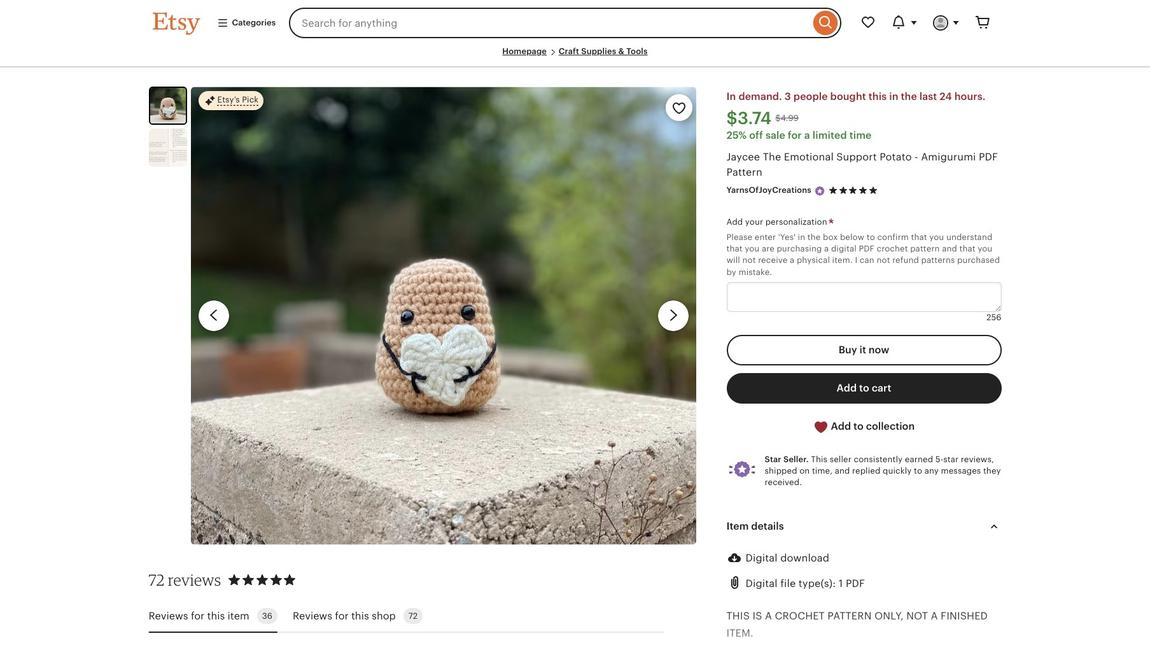 Task type: locate. For each thing, give the bounding box(es) containing it.
pdf up can
[[859, 244, 875, 254]]

yarnsofjoycreations link
[[727, 186, 812, 195]]

jaycee the emotional support potato amigurumi pdf pattern image 2 image
[[149, 129, 187, 167]]

star seller.
[[765, 455, 809, 464]]

2 not from the left
[[877, 256, 891, 265]]

to
[[867, 232, 876, 242], [860, 382, 870, 394], [854, 420, 864, 432], [915, 466, 923, 476]]

this
[[869, 91, 887, 103], [207, 610, 225, 622], [352, 610, 369, 622]]

received.
[[765, 478, 803, 487]]

please
[[727, 232, 753, 242]]

not
[[743, 256, 756, 265], [877, 256, 891, 265]]

pick
[[242, 95, 259, 105]]

0 horizontal spatial that
[[727, 244, 743, 254]]

crochet
[[877, 244, 909, 254]]

1 horizontal spatial for
[[335, 610, 349, 622]]

1 horizontal spatial reviews
[[293, 610, 333, 622]]

reviews
[[168, 570, 221, 589]]

this
[[727, 610, 750, 622]]

is
[[753, 610, 763, 622]]

72 for 72
[[409, 612, 418, 621]]

0 vertical spatial in
[[890, 91, 899, 103]]

a down purchasing
[[790, 256, 795, 265]]

add for add your personalization
[[727, 217, 743, 227]]

categories button
[[207, 11, 285, 34]]

that up the will
[[727, 244, 743, 254]]

digital for digital download
[[746, 552, 778, 564]]

reviews right 36
[[293, 610, 333, 622]]

None search field
[[289, 8, 842, 38]]

jaycee
[[727, 151, 761, 163]]

hours.
[[955, 91, 986, 103]]

'yes'
[[779, 232, 796, 242]]

1 vertical spatial add
[[837, 382, 857, 394]]

in
[[890, 91, 899, 103], [798, 232, 806, 242]]

in left last
[[890, 91, 899, 103]]

a
[[805, 129, 811, 142], [825, 244, 829, 254], [790, 256, 795, 265]]

and
[[943, 244, 958, 254], [835, 466, 850, 476]]

1 horizontal spatial and
[[943, 244, 958, 254]]

1 vertical spatial digital
[[746, 577, 778, 589]]

box
[[823, 232, 838, 242]]

add for add to cart
[[837, 382, 857, 394]]

jaycee the emotional support potato amigurumi pdf pattern image 1 image
[[191, 87, 696, 545], [150, 88, 186, 124]]

menu bar
[[153, 46, 998, 68]]

for
[[788, 129, 802, 142], [191, 610, 205, 622], [335, 610, 349, 622]]

and down seller
[[835, 466, 850, 476]]

0 horizontal spatial this
[[207, 610, 225, 622]]

you left are
[[745, 244, 760, 254]]

2 horizontal spatial a
[[825, 244, 829, 254]]

1 vertical spatial in
[[798, 232, 806, 242]]

0 vertical spatial pdf
[[979, 151, 999, 163]]

confirm
[[878, 232, 909, 242]]

72 right shop
[[409, 612, 418, 621]]

and inside this seller consistently earned 5-star reviews, shipped on time, and replied quickly to any messages they received.
[[835, 466, 850, 476]]

1
[[839, 577, 844, 589]]

time,
[[813, 466, 833, 476]]

messages
[[942, 466, 982, 476]]

0 horizontal spatial 72
[[149, 570, 165, 589]]

craft supplies & tools link
[[559, 46, 648, 56]]

72 left reviews at the left
[[149, 570, 165, 589]]

not up mistake.
[[743, 256, 756, 265]]

purchasing
[[777, 244, 822, 254]]

this left shop
[[352, 610, 369, 622]]

1 reviews from the left
[[149, 610, 188, 622]]

reviews down 72 reviews
[[149, 610, 188, 622]]

2 a from the left
[[931, 610, 939, 622]]

time
[[850, 129, 872, 142]]

demand.
[[739, 91, 783, 103]]

0 horizontal spatial not
[[743, 256, 756, 265]]

0 horizontal spatial reviews
[[149, 610, 188, 622]]

1 horizontal spatial the
[[901, 91, 918, 103]]

finished
[[941, 610, 988, 622]]

1 digital from the top
[[746, 552, 778, 564]]

to down earned
[[915, 466, 923, 476]]

1 vertical spatial the
[[808, 232, 821, 242]]

homepage link
[[503, 46, 547, 56]]

you up purchased
[[978, 244, 993, 254]]

to left cart
[[860, 382, 870, 394]]

reviews
[[149, 610, 188, 622], [293, 610, 333, 622]]

not down crochet
[[877, 256, 891, 265]]

this for reviews for this shop
[[352, 610, 369, 622]]

0 vertical spatial 72
[[149, 570, 165, 589]]

0 vertical spatial add
[[727, 217, 743, 227]]

1 vertical spatial pdf
[[859, 244, 875, 254]]

0 horizontal spatial you
[[745, 244, 760, 254]]

this is a crochet pattern only, not a finished item.
[[727, 610, 988, 639]]

it
[[860, 344, 867, 356]]

2 vertical spatial a
[[790, 256, 795, 265]]

1 vertical spatial and
[[835, 466, 850, 476]]

star
[[944, 455, 959, 464]]

item
[[228, 610, 249, 622]]

and up patterns
[[943, 244, 958, 254]]

to inside please enter 'yes' in the box below to confirm that you understand that you are purchasing a digital pdf crochet pattern and that you will not receive a physical item. i can not refund patterns purchased by mistake.
[[867, 232, 876, 242]]

only,
[[875, 610, 904, 622]]

256
[[987, 313, 1002, 322]]

digital down details
[[746, 552, 778, 564]]

are
[[762, 244, 775, 254]]

$4.99
[[776, 113, 799, 123]]

tab list containing reviews for this item
[[149, 601, 665, 633]]

the
[[901, 91, 918, 103], [808, 232, 821, 242]]

0 horizontal spatial in
[[798, 232, 806, 242]]

buy
[[839, 344, 858, 356]]

Add your personalization text field
[[727, 282, 1002, 312]]

digital download
[[746, 552, 830, 564]]

1 a from the left
[[765, 610, 773, 622]]

0 vertical spatial digital
[[746, 552, 778, 564]]

2 digital from the top
[[746, 577, 778, 589]]

this right bought
[[869, 91, 887, 103]]

add up seller
[[831, 420, 852, 432]]

that down the understand
[[960, 244, 976, 254]]

jaycee the emotional support potato - amigurumi pdf pattern
[[727, 151, 999, 178]]

pdf right amigurumi in the top of the page
[[979, 151, 999, 163]]

1 horizontal spatial 72
[[409, 612, 418, 621]]

to inside this seller consistently earned 5-star reviews, shipped on time, and replied quickly to any messages they received.
[[915, 466, 923, 476]]

a up emotional
[[805, 129, 811, 142]]

pdf inside "jaycee the emotional support potato - amigurumi pdf pattern"
[[979, 151, 999, 163]]

amigurumi
[[922, 151, 977, 163]]

0 horizontal spatial a
[[765, 610, 773, 622]]

the left last
[[901, 91, 918, 103]]

1 horizontal spatial this
[[352, 610, 369, 622]]

to left collection
[[854, 420, 864, 432]]

0 vertical spatial the
[[901, 91, 918, 103]]

consistently
[[854, 455, 903, 464]]

your
[[746, 217, 764, 227]]

2 vertical spatial add
[[831, 420, 852, 432]]

this left item
[[207, 610, 225, 622]]

72
[[149, 570, 165, 589], [409, 612, 418, 621]]

below
[[841, 232, 865, 242]]

purchased
[[958, 256, 1001, 265]]

add up 'please'
[[727, 217, 743, 227]]

$3.74
[[727, 108, 772, 128]]

tab list
[[149, 601, 665, 633]]

for down $4.99 on the top right
[[788, 129, 802, 142]]

a right is
[[765, 610, 773, 622]]

enter
[[755, 232, 776, 242]]

1 horizontal spatial jaycee the emotional support potato amigurumi pdf pattern image 1 image
[[191, 87, 696, 545]]

add left cart
[[837, 382, 857, 394]]

0 vertical spatial and
[[943, 244, 958, 254]]

add your personalization
[[727, 217, 830, 227]]

a right not
[[931, 610, 939, 622]]

0 horizontal spatial for
[[191, 610, 205, 622]]

0 vertical spatial a
[[805, 129, 811, 142]]

physical
[[797, 256, 830, 265]]

to right below
[[867, 232, 876, 242]]

you up the pattern
[[930, 232, 945, 242]]

add
[[727, 217, 743, 227], [837, 382, 857, 394], [831, 420, 852, 432]]

for down reviews at the left
[[191, 610, 205, 622]]

0 horizontal spatial the
[[808, 232, 821, 242]]

in up purchasing
[[798, 232, 806, 242]]

1 vertical spatial a
[[825, 244, 829, 254]]

for left shop
[[335, 610, 349, 622]]

1 horizontal spatial not
[[877, 256, 891, 265]]

2 horizontal spatial you
[[978, 244, 993, 254]]

that up the pattern
[[912, 232, 928, 242]]

0 horizontal spatial jaycee the emotional support potato amigurumi pdf pattern image 1 image
[[150, 88, 186, 124]]

add for add to collection
[[831, 420, 852, 432]]

understand
[[947, 232, 993, 242]]

i
[[856, 256, 858, 265]]

Search for anything text field
[[289, 8, 810, 38]]

item details
[[727, 521, 784, 533]]

for for reviews for this shop
[[335, 610, 349, 622]]

crochet
[[775, 610, 825, 622]]

pdf right 1
[[846, 577, 866, 589]]

in demand. 3 people bought this in the last 24 hours.
[[727, 91, 986, 103]]

digital left file
[[746, 577, 778, 589]]

1 vertical spatial 72
[[409, 612, 418, 621]]

0 horizontal spatial and
[[835, 466, 850, 476]]

people
[[794, 91, 828, 103]]

2 horizontal spatial that
[[960, 244, 976, 254]]

add to cart
[[837, 382, 892, 394]]

1 horizontal spatial a
[[931, 610, 939, 622]]

2 reviews from the left
[[293, 610, 333, 622]]

a down the box
[[825, 244, 829, 254]]

the left the box
[[808, 232, 821, 242]]

1 horizontal spatial in
[[890, 91, 899, 103]]

25% off sale for a limited time
[[727, 129, 872, 142]]

reviews for reviews for this shop
[[293, 610, 333, 622]]



Task type: vqa. For each thing, say whether or not it's contained in the screenshot.
90
no



Task type: describe. For each thing, give the bounding box(es) containing it.
tools
[[627, 46, 648, 56]]

categories
[[232, 18, 276, 27]]

digital
[[832, 244, 857, 254]]

reviews for this item
[[149, 610, 249, 622]]

the inside please enter 'yes' in the box below to confirm that you understand that you are purchasing a digital pdf crochet pattern and that you will not receive a physical item. i can not refund patterns purchased by mistake.
[[808, 232, 821, 242]]

add to collection
[[829, 420, 915, 432]]

buy it now
[[839, 344, 890, 356]]

replied
[[853, 466, 881, 476]]

personalization
[[766, 217, 828, 227]]

quickly
[[883, 466, 912, 476]]

seller
[[830, 455, 852, 464]]

supplies
[[582, 46, 617, 56]]

for for reviews for this item
[[191, 610, 205, 622]]

earned
[[905, 455, 934, 464]]

reviews for this shop
[[293, 610, 396, 622]]

craft supplies & tools
[[559, 46, 648, 56]]

mistake.
[[739, 267, 773, 277]]

this
[[812, 455, 828, 464]]

1 horizontal spatial that
[[912, 232, 928, 242]]

add to collection button
[[727, 411, 1002, 443]]

and inside please enter 'yes' in the box below to confirm that you understand that you are purchasing a digital pdf crochet pattern and that you will not receive a physical item. i can not refund patterns purchased by mistake.
[[943, 244, 958, 254]]

3
[[785, 91, 792, 103]]

1 horizontal spatial a
[[805, 129, 811, 142]]

homepage
[[503, 46, 547, 56]]

star_seller image
[[814, 185, 826, 197]]

not
[[907, 610, 929, 622]]

menu bar containing homepage
[[153, 46, 998, 68]]

on
[[800, 466, 810, 476]]

pattern
[[911, 244, 940, 254]]

2 vertical spatial pdf
[[846, 577, 866, 589]]

none search field inside "categories" 'banner'
[[289, 8, 842, 38]]

reviews,
[[961, 455, 995, 464]]

2 horizontal spatial for
[[788, 129, 802, 142]]

etsy's
[[217, 95, 240, 105]]

can
[[860, 256, 875, 265]]

item
[[727, 521, 749, 533]]

2 horizontal spatial this
[[869, 91, 887, 103]]

refund
[[893, 256, 920, 265]]

yarnsofjoycreations
[[727, 186, 812, 195]]

1 horizontal spatial you
[[930, 232, 945, 242]]

digital for digital file type(s): 1 pdf
[[746, 577, 778, 589]]

pdf inside please enter 'yes' in the box below to confirm that you understand that you are purchasing a digital pdf crochet pattern and that you will not receive a physical item. i can not refund patterns purchased by mistake.
[[859, 244, 875, 254]]

item.
[[727, 627, 754, 639]]

off
[[750, 129, 764, 142]]

add to cart button
[[727, 373, 1002, 404]]

this for reviews for this item
[[207, 610, 225, 622]]

25%
[[727, 129, 747, 142]]

support
[[837, 151, 877, 163]]

72 for 72 reviews
[[149, 570, 165, 589]]

please enter 'yes' in the box below to confirm that you understand that you are purchasing a digital pdf crochet pattern and that you will not receive a physical item. i can not refund patterns purchased by mistake.
[[727, 232, 1001, 277]]

item details button
[[715, 512, 1014, 542]]

pattern
[[727, 166, 763, 178]]

seller.
[[784, 455, 809, 464]]

0 horizontal spatial a
[[790, 256, 795, 265]]

5-
[[936, 455, 944, 464]]

will
[[727, 256, 741, 265]]

etsy's pick
[[217, 95, 259, 105]]

item.
[[833, 256, 853, 265]]

receive
[[759, 256, 788, 265]]

details
[[752, 521, 784, 533]]

collection
[[867, 420, 915, 432]]

any
[[925, 466, 939, 476]]

$3.74 $4.99
[[727, 108, 799, 128]]

&
[[619, 46, 625, 56]]

24
[[940, 91, 953, 103]]

they
[[984, 466, 1002, 476]]

craft
[[559, 46, 580, 56]]

in inside please enter 'yes' in the box below to confirm that you understand that you are purchasing a digital pdf crochet pattern and that you will not receive a physical item. i can not refund patterns purchased by mistake.
[[798, 232, 806, 242]]

1 not from the left
[[743, 256, 756, 265]]

this seller consistently earned 5-star reviews, shipped on time, and replied quickly to any messages they received.
[[765, 455, 1002, 487]]

by
[[727, 267, 737, 277]]

72 reviews
[[149, 570, 221, 589]]

star
[[765, 455, 782, 464]]

in
[[727, 91, 736, 103]]

categories banner
[[130, 0, 1021, 46]]

reviews for reviews for this item
[[149, 610, 188, 622]]

sale
[[766, 129, 786, 142]]

digital file type(s): 1 pdf
[[746, 577, 866, 589]]

potato
[[880, 151, 912, 163]]

the
[[763, 151, 782, 163]]

limited
[[813, 129, 847, 142]]

shipped
[[765, 466, 798, 476]]

patterns
[[922, 256, 956, 265]]

type(s):
[[799, 577, 836, 589]]



